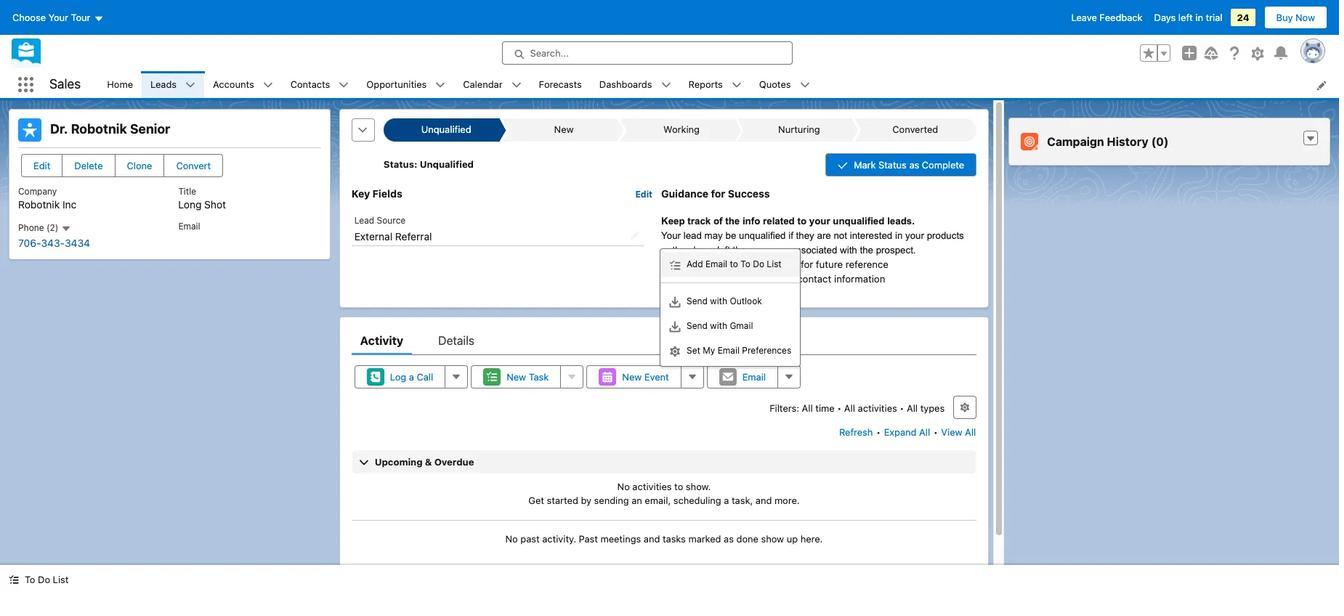 Task type: locate. For each thing, give the bounding box(es) containing it.
1 vertical spatial they
[[672, 245, 691, 256]]

0 vertical spatial robotnik
[[71, 121, 127, 137]]

1 vertical spatial do
[[38, 574, 50, 586]]

to inside 'no activities to show. get started by sending an email, scheduling a task, and more.'
[[674, 481, 683, 492]]

for inside the keep track of the info related to your unqualified leads. your lead may be unqualified if they are not interested in your products or they have left the company associated with the prospect. document lessons learned for future reference save outreach details and contact information
[[801, 258, 813, 270]]

0 vertical spatial for
[[711, 187, 725, 200]]

0 horizontal spatial no
[[505, 533, 518, 545]]

unqualified link
[[391, 118, 499, 142]]

1 horizontal spatial to
[[730, 258, 738, 269]]

text default image
[[511, 80, 521, 90], [661, 80, 671, 90], [669, 321, 681, 332]]

with left gmail
[[710, 320, 727, 331]]

1 vertical spatial robotnik
[[18, 198, 60, 211]]

1 horizontal spatial robotnik
[[71, 121, 127, 137]]

706-343-3434
[[18, 237, 90, 249]]

delete
[[74, 160, 103, 171]]

lead image
[[18, 118, 41, 142]]

a inside button
[[409, 371, 414, 383]]

edit
[[33, 160, 50, 171], [635, 189, 652, 200]]

opportunities list item
[[358, 71, 454, 98]]

with for outlook
[[710, 295, 727, 306]]

&
[[425, 456, 432, 468]]

contacts list item
[[282, 71, 358, 98]]

opportunities link
[[358, 71, 435, 98]]

activities up refresh
[[858, 402, 897, 414]]

tab list
[[351, 326, 977, 355]]

to inside menu
[[730, 258, 738, 269]]

1 horizontal spatial as
[[909, 159, 919, 171]]

email right my
[[718, 345, 740, 356]]

0 horizontal spatial list
[[53, 574, 69, 586]]

0 horizontal spatial for
[[711, 187, 725, 200]]

edit button
[[21, 154, 63, 177]]

status up fields
[[383, 159, 414, 170]]

0 vertical spatial your
[[48, 12, 68, 23]]

text default image inside contacts list item
[[339, 80, 349, 90]]

refresh button
[[838, 420, 874, 444]]

unqualified
[[833, 216, 885, 226], [739, 230, 786, 241]]

1 vertical spatial and
[[755, 495, 772, 507]]

home link
[[98, 71, 142, 98]]

clone
[[127, 160, 152, 171]]

1 vertical spatial in
[[895, 230, 903, 241]]

text default image inside leads list item
[[185, 80, 196, 90]]

activity link
[[360, 326, 403, 355]]

0 horizontal spatial edit
[[33, 160, 50, 171]]

new for new task
[[507, 371, 526, 383]]

robotnik inside company robotnik inc
[[18, 198, 60, 211]]

your up are
[[809, 216, 830, 226]]

to inside the add email to to do list link
[[741, 258, 750, 269]]

with
[[840, 245, 857, 256], [710, 295, 727, 306], [710, 320, 727, 331]]

send inside "link"
[[687, 320, 708, 331]]

associated
[[791, 245, 837, 256]]

new for new
[[554, 124, 574, 135]]

the
[[725, 216, 740, 226], [733, 245, 746, 256], [860, 245, 873, 256]]

they right or
[[672, 245, 691, 256]]

email down preferences
[[742, 371, 766, 383]]

2 send from the top
[[687, 320, 708, 331]]

(0)
[[1151, 135, 1169, 148]]

1 horizontal spatial no
[[617, 481, 630, 492]]

details link
[[438, 326, 474, 355]]

1 horizontal spatial unqualified
[[833, 216, 885, 226]]

0 horizontal spatial in
[[895, 230, 903, 241]]

list inside menu
[[767, 258, 782, 269]]

0 vertical spatial to
[[741, 258, 750, 269]]

to do list
[[25, 574, 69, 586]]

0 horizontal spatial and
[[644, 533, 660, 545]]

mark
[[854, 159, 876, 171]]

status right the mark
[[878, 159, 907, 171]]

send up 'set'
[[687, 320, 708, 331]]

0 vertical spatial edit
[[33, 160, 50, 171]]

0 horizontal spatial they
[[672, 245, 691, 256]]

text default image right calendar
[[511, 80, 521, 90]]

leads.
[[887, 216, 915, 226]]

to left show.
[[674, 481, 683, 492]]

time
[[815, 402, 835, 414]]

1 horizontal spatial they
[[796, 230, 814, 241]]

phone
[[18, 222, 44, 233]]

text default image inside calendar list item
[[511, 80, 521, 90]]

in left trial
[[1195, 12, 1203, 23]]

0 horizontal spatial do
[[38, 574, 50, 586]]

delete button
[[62, 154, 115, 177]]

text default image
[[185, 80, 196, 90], [263, 80, 273, 90], [339, 80, 349, 90], [435, 80, 446, 90], [731, 80, 742, 90], [800, 80, 810, 90], [1306, 134, 1316, 144], [61, 224, 71, 234], [669, 259, 681, 271], [669, 296, 681, 308], [669, 345, 681, 357], [9, 575, 19, 585]]

1 vertical spatial unqualified
[[420, 159, 474, 170]]

send down save
[[687, 295, 708, 306]]

2 vertical spatial and
[[644, 533, 660, 545]]

2 horizontal spatial new
[[622, 371, 642, 383]]

0 vertical spatial unqualified
[[421, 124, 471, 135]]

text default image inside opportunities list item
[[435, 80, 446, 90]]

your inside the keep track of the info related to your unqualified leads. your lead may be unqualified if they are not interested in your products or they have left the company associated with the prospect. document lessons learned for future reference save outreach details and contact information
[[661, 230, 681, 241]]

0 horizontal spatial a
[[409, 371, 414, 383]]

calendar link
[[454, 71, 511, 98]]

if
[[788, 230, 793, 241]]

list
[[98, 71, 1339, 98]]

no inside 'no activities to show. get started by sending an email, scheduling a task, and more.'
[[617, 481, 630, 492]]

unqualified inside unqualified link
[[421, 124, 471, 135]]

your down keep
[[661, 230, 681, 241]]

information
[[834, 273, 885, 285]]

new left task
[[507, 371, 526, 383]]

dashboards
[[599, 78, 652, 90]]

1 horizontal spatial for
[[801, 258, 813, 270]]

done
[[736, 533, 758, 545]]

0 vertical spatial as
[[909, 159, 919, 171]]

menu
[[660, 252, 800, 363]]

1 vertical spatial with
[[710, 295, 727, 306]]

1 horizontal spatial your
[[661, 230, 681, 241]]

0 vertical spatial and
[[778, 273, 795, 285]]

status inside button
[[878, 159, 907, 171]]

or
[[661, 245, 670, 256]]

0 horizontal spatial to
[[25, 574, 35, 586]]

0 horizontal spatial as
[[724, 533, 734, 545]]

add email to to do list
[[687, 258, 782, 269]]

activities up email,
[[632, 481, 672, 492]]

edit up company
[[33, 160, 50, 171]]

1 vertical spatial list
[[53, 574, 69, 586]]

and inside the keep track of the info related to your unqualified leads. your lead may be unqualified if they are not interested in your products or they have left the company associated with the prospect. document lessons learned for future reference save outreach details and contact information
[[778, 273, 795, 285]]

1 horizontal spatial do
[[753, 258, 764, 269]]

1 vertical spatial your
[[661, 230, 681, 241]]

1 vertical spatial to
[[25, 574, 35, 586]]

feedback
[[1100, 12, 1143, 23]]

phone (2)
[[18, 222, 61, 233]]

0 horizontal spatial activities
[[632, 481, 672, 492]]

products
[[927, 230, 964, 241]]

prospect.
[[876, 245, 916, 256]]

text default image inside quotes list item
[[800, 80, 810, 90]]

0 horizontal spatial status
[[383, 159, 414, 170]]

• up expand
[[900, 402, 904, 414]]

dr.
[[50, 121, 68, 137]]

edit left guidance
[[635, 189, 652, 200]]

event
[[644, 371, 669, 383]]

1 vertical spatial send
[[687, 320, 708, 331]]

unqualified up interested
[[833, 216, 885, 226]]

source
[[377, 215, 406, 226]]

0 horizontal spatial robotnik
[[18, 198, 60, 211]]

a left 'task,'
[[724, 495, 729, 507]]

as left complete
[[909, 159, 919, 171]]

they right if
[[796, 230, 814, 241]]

all left the types at bottom right
[[907, 402, 918, 414]]

2 vertical spatial to
[[674, 481, 683, 492]]

robotnik
[[71, 121, 127, 137], [18, 198, 60, 211]]

text default image down search... button
[[661, 80, 671, 90]]

1 horizontal spatial a
[[724, 495, 729, 507]]

to right related
[[797, 216, 806, 226]]

1 horizontal spatial status
[[878, 159, 907, 171]]

1 vertical spatial to
[[730, 258, 738, 269]]

to do list button
[[0, 565, 77, 594]]

0 horizontal spatial new
[[507, 371, 526, 383]]

1 horizontal spatial to
[[741, 258, 750, 269]]

with inside the keep track of the info related to your unqualified leads. your lead may be unqualified if they are not interested in your products or they have left the company associated with the prospect. document lessons learned for future reference save outreach details and contact information
[[840, 245, 857, 256]]

for up of
[[711, 187, 725, 200]]

0 horizontal spatial your
[[48, 12, 68, 23]]

your
[[48, 12, 68, 23], [661, 230, 681, 241]]

to up outreach
[[730, 258, 738, 269]]

2 horizontal spatial to
[[797, 216, 806, 226]]

dashboards list item
[[591, 71, 680, 98]]

robotnik for company
[[18, 198, 60, 211]]

email inside "button"
[[742, 371, 766, 383]]

left down be
[[717, 245, 730, 256]]

left right the days
[[1178, 12, 1193, 23]]

working link
[[626, 118, 734, 142]]

forecasts
[[539, 78, 582, 90]]

buy now button
[[1264, 6, 1327, 29]]

quotes list item
[[750, 71, 818, 98]]

0 vertical spatial do
[[753, 258, 764, 269]]

text default image inside the dashboards list item
[[661, 80, 671, 90]]

text default image inside 'send with gmail' "link"
[[669, 321, 681, 332]]

to
[[797, 216, 806, 226], [730, 258, 738, 269], [674, 481, 683, 492]]

group
[[1140, 44, 1170, 62]]

new event
[[622, 371, 669, 383]]

lead
[[354, 215, 374, 226]]

2 horizontal spatial and
[[778, 273, 795, 285]]

for
[[711, 187, 725, 200], [801, 258, 813, 270]]

1 vertical spatial your
[[905, 230, 924, 241]]

as inside button
[[909, 159, 919, 171]]

your down leads.
[[905, 230, 924, 241]]

a right log
[[409, 371, 414, 383]]

buy now
[[1276, 12, 1315, 23]]

unqualified up status : unqualified
[[421, 124, 471, 135]]

0 horizontal spatial your
[[809, 216, 830, 226]]

0 vertical spatial to
[[797, 216, 806, 226]]

text default image left send with gmail
[[669, 321, 681, 332]]

1 vertical spatial unqualified
[[739, 230, 786, 241]]

0 horizontal spatial left
[[717, 245, 730, 256]]

accounts list item
[[204, 71, 282, 98]]

and left 'tasks'
[[644, 533, 660, 545]]

edit link
[[635, 188, 652, 200]]

send
[[687, 295, 708, 306], [687, 320, 708, 331]]

• left expand
[[876, 426, 881, 438]]

log a call
[[390, 371, 433, 383]]

1 vertical spatial a
[[724, 495, 729, 507]]

email button
[[707, 365, 778, 388]]

no up the sending
[[617, 481, 630, 492]]

status : unqualified
[[383, 159, 474, 170]]

• left view
[[933, 426, 938, 438]]

and down 'learned' on the top right of the page
[[778, 273, 795, 285]]

1 horizontal spatial your
[[905, 230, 924, 241]]

2 vertical spatial with
[[710, 320, 727, 331]]

new task
[[507, 371, 549, 383]]

with for gmail
[[710, 320, 727, 331]]

call
[[417, 371, 433, 383]]

robotnik up delete
[[71, 121, 127, 137]]

new
[[554, 124, 574, 135], [507, 371, 526, 383], [622, 371, 642, 383]]

no left past
[[505, 533, 518, 545]]

to inside the keep track of the info related to your unqualified leads. your lead may be unqualified if they are not interested in your products or they have left the company associated with the prospect. document lessons learned for future reference save outreach details and contact information
[[797, 216, 806, 226]]

1 horizontal spatial list
[[767, 258, 782, 269]]

show.
[[686, 481, 711, 492]]

quotes link
[[750, 71, 800, 98]]

with down not
[[840, 245, 857, 256]]

the up reference
[[860, 245, 873, 256]]

0 vertical spatial with
[[840, 245, 857, 256]]

0 horizontal spatial to
[[674, 481, 683, 492]]

unqualified up company
[[739, 230, 786, 241]]

0 vertical spatial a
[[409, 371, 414, 383]]

do inside menu
[[753, 258, 764, 269]]

1 send from the top
[[687, 295, 708, 306]]

with down outreach
[[710, 295, 727, 306]]

1 vertical spatial for
[[801, 258, 813, 270]]

new down forecasts link
[[554, 124, 574, 135]]

0 vertical spatial list
[[767, 258, 782, 269]]

as left done
[[724, 533, 734, 545]]

1 vertical spatial edit
[[635, 189, 652, 200]]

robotnik down company
[[18, 198, 60, 211]]

1 horizontal spatial activities
[[858, 402, 897, 414]]

my
[[703, 345, 715, 356]]

scheduling
[[673, 495, 721, 507]]

1 vertical spatial left
[[717, 245, 730, 256]]

0 horizontal spatial unqualified
[[739, 230, 786, 241]]

1 horizontal spatial in
[[1195, 12, 1203, 23]]

new left event
[[622, 371, 642, 383]]

in down leads.
[[895, 230, 903, 241]]

0 vertical spatial no
[[617, 481, 630, 492]]

gmail
[[730, 320, 753, 331]]

your left the tour
[[48, 12, 68, 23]]

1 horizontal spatial and
[[755, 495, 772, 507]]

upcoming & overdue button
[[352, 450, 976, 473]]

1 horizontal spatial new
[[554, 124, 574, 135]]

a
[[409, 371, 414, 383], [724, 495, 729, 507]]

new inside button
[[507, 371, 526, 383]]

send with outlook link
[[660, 289, 800, 314]]

to for to
[[730, 258, 738, 269]]

0 vertical spatial send
[[687, 295, 708, 306]]

title long shot
[[178, 186, 226, 211]]

with inside "link"
[[710, 320, 727, 331]]

set
[[687, 345, 700, 356]]

upcoming & overdue
[[375, 456, 474, 468]]

text default image inside accounts 'list item'
[[263, 80, 273, 90]]

nurturing
[[778, 124, 820, 135]]

to inside to do list button
[[25, 574, 35, 586]]

expand
[[884, 426, 917, 438]]

guidance for success
[[661, 187, 770, 200]]

view
[[941, 426, 962, 438]]

they
[[796, 230, 814, 241], [672, 245, 691, 256]]

filters: all time • all activities • all types
[[770, 402, 945, 414]]

new inside path options list box
[[554, 124, 574, 135]]

and right 'task,'
[[755, 495, 772, 507]]

preferences
[[742, 345, 791, 356]]

1 vertical spatial no
[[505, 533, 518, 545]]

unqualified right :
[[420, 159, 474, 170]]

1 horizontal spatial left
[[1178, 12, 1193, 23]]

1 vertical spatial activities
[[632, 481, 672, 492]]

new link
[[508, 118, 617, 142]]

new inside button
[[622, 371, 642, 383]]

for down associated
[[801, 258, 813, 270]]

0 vertical spatial in
[[1195, 12, 1203, 23]]

complete
[[922, 159, 964, 171]]

contacts link
[[282, 71, 339, 98]]

all
[[802, 402, 813, 414], [844, 402, 855, 414], [907, 402, 918, 414], [919, 426, 930, 438], [965, 426, 976, 438]]



Task type: vqa. For each thing, say whether or not it's contained in the screenshot.
Edit to the left
yes



Task type: describe. For each thing, give the bounding box(es) containing it.
add email to to do list link
[[660, 252, 800, 277]]

text default image inside the add email to to do list link
[[669, 259, 681, 271]]

accounts
[[213, 78, 254, 90]]

contacts
[[290, 78, 330, 90]]

home
[[107, 78, 133, 90]]

long
[[178, 198, 202, 211]]

opportunities
[[366, 78, 427, 90]]

sales
[[49, 76, 81, 92]]

24
[[1237, 12, 1249, 23]]

text default image inside send with outlook link
[[669, 296, 681, 308]]

a inside 'no activities to show. get started by sending an email, scheduling a task, and more.'
[[724, 495, 729, 507]]

up
[[787, 533, 798, 545]]

all left time
[[802, 402, 813, 414]]

campaign
[[1047, 135, 1104, 148]]

(2)
[[46, 222, 58, 233]]

document
[[679, 258, 725, 270]]

title
[[178, 186, 196, 197]]

to for show.
[[674, 481, 683, 492]]

text default image inside 'phone (2)' "popup button"
[[61, 224, 71, 234]]

meetings
[[600, 533, 641, 545]]

started
[[547, 495, 578, 507]]

add
[[687, 258, 703, 269]]

learned
[[764, 258, 798, 270]]

related
[[763, 216, 795, 226]]

706-343-3434 link
[[18, 237, 90, 249]]

are
[[817, 230, 831, 241]]

all right expand
[[919, 426, 930, 438]]

buy
[[1276, 12, 1293, 23]]

key fields
[[351, 187, 402, 200]]

past
[[579, 533, 598, 545]]

0 vertical spatial activities
[[858, 402, 897, 414]]

no for past
[[505, 533, 518, 545]]

future
[[816, 258, 843, 270]]

in inside the keep track of the info related to your unqualified leads. your lead may be unqualified if they are not interested in your products or they have left the company associated with the prospect. document lessons learned for future reference save outreach details and contact information
[[895, 230, 903, 241]]

reports list item
[[680, 71, 750, 98]]

send with outlook
[[687, 295, 762, 306]]

dashboards link
[[591, 71, 661, 98]]

no past activity. past meetings and tasks marked as done show up here.
[[505, 533, 823, 545]]

343-
[[41, 237, 65, 249]]

choose
[[12, 12, 46, 23]]

types
[[920, 402, 945, 414]]

marked
[[688, 533, 721, 545]]

inc
[[62, 198, 76, 211]]

0 vertical spatial they
[[796, 230, 814, 241]]

and inside 'no activities to show. get started by sending an email, scheduling a task, and more.'
[[755, 495, 772, 507]]

fields
[[372, 187, 402, 200]]

days left in trial
[[1154, 12, 1222, 23]]

text default image for dashboards
[[661, 80, 671, 90]]

convert
[[176, 160, 211, 171]]

list containing home
[[98, 71, 1339, 98]]

get
[[528, 495, 544, 507]]

campaign history (0)
[[1047, 135, 1169, 148]]

1 horizontal spatial edit
[[635, 189, 652, 200]]

your inside popup button
[[48, 12, 68, 23]]

convert button
[[164, 154, 223, 177]]

here.
[[800, 533, 823, 545]]

path options list box
[[383, 118, 977, 142]]

tab list containing activity
[[351, 326, 977, 355]]

new task button
[[471, 365, 561, 388]]

the right of
[[725, 216, 740, 226]]

tasks
[[663, 533, 686, 545]]

no for activities
[[617, 481, 630, 492]]

text default image inside set my email preferences link
[[669, 345, 681, 357]]

text default image for calendar
[[511, 80, 521, 90]]

robotnik for dr.
[[71, 121, 127, 137]]

mark status as complete
[[854, 159, 964, 171]]

email down long
[[178, 221, 200, 232]]

set my email preferences link
[[660, 338, 800, 363]]

be
[[725, 230, 736, 241]]

log a call button
[[354, 365, 446, 388]]

leave feedback
[[1071, 12, 1143, 23]]

lead
[[683, 230, 702, 241]]

not
[[834, 230, 847, 241]]

reports
[[688, 78, 723, 90]]

706-
[[18, 237, 41, 249]]

0 vertical spatial unqualified
[[833, 216, 885, 226]]

• right time
[[837, 402, 842, 414]]

list inside button
[[53, 574, 69, 586]]

reference
[[845, 258, 888, 270]]

calendar list item
[[454, 71, 530, 98]]

send for send with gmail
[[687, 320, 708, 331]]

refresh
[[839, 426, 873, 438]]

0 vertical spatial left
[[1178, 12, 1193, 23]]

by
[[581, 495, 591, 507]]

email,
[[645, 495, 671, 507]]

leave feedback link
[[1071, 12, 1143, 23]]

text default image inside 'reports' list item
[[731, 80, 742, 90]]

success
[[728, 187, 770, 200]]

keep
[[661, 216, 685, 226]]

contact
[[797, 273, 831, 285]]

do inside button
[[38, 574, 50, 586]]

text default image inside to do list button
[[9, 575, 19, 585]]

accounts link
[[204, 71, 263, 98]]

all right time
[[844, 402, 855, 414]]

all right view
[[965, 426, 976, 438]]

shot
[[204, 198, 226, 211]]

forecasts link
[[530, 71, 591, 98]]

tour
[[71, 12, 90, 23]]

task,
[[732, 495, 753, 507]]

1 vertical spatial as
[[724, 533, 734, 545]]

activities inside 'no activities to show. get started by sending an email, scheduling a task, and more.'
[[632, 481, 672, 492]]

details
[[438, 334, 474, 347]]

quotes
[[759, 78, 791, 90]]

0 vertical spatial your
[[809, 216, 830, 226]]

send for send with outlook
[[687, 295, 708, 306]]

info
[[742, 216, 760, 226]]

save
[[679, 273, 700, 285]]

3434
[[65, 237, 90, 249]]

working
[[663, 124, 700, 135]]

leads
[[150, 78, 177, 90]]

senior
[[130, 121, 170, 137]]

email up outreach
[[705, 258, 727, 269]]

set my email preferences
[[687, 345, 791, 356]]

new for new event
[[622, 371, 642, 383]]

guidance
[[661, 187, 708, 200]]

menu containing add email to to do list
[[660, 252, 800, 363]]

the up add email to to do list at the right of page
[[733, 245, 746, 256]]

edit inside the "edit" "button"
[[33, 160, 50, 171]]

leads list item
[[142, 71, 204, 98]]

of
[[713, 216, 723, 226]]

no activities to show. get started by sending an email, scheduling a task, and more.
[[528, 481, 800, 507]]

left inside the keep track of the info related to your unqualified leads. your lead may be unqualified if they are not interested in your products or they have left the company associated with the prospect. document lessons learned for future reference save outreach details and contact information
[[717, 245, 730, 256]]

external referral
[[354, 230, 432, 243]]

nurturing link
[[744, 118, 852, 142]]



